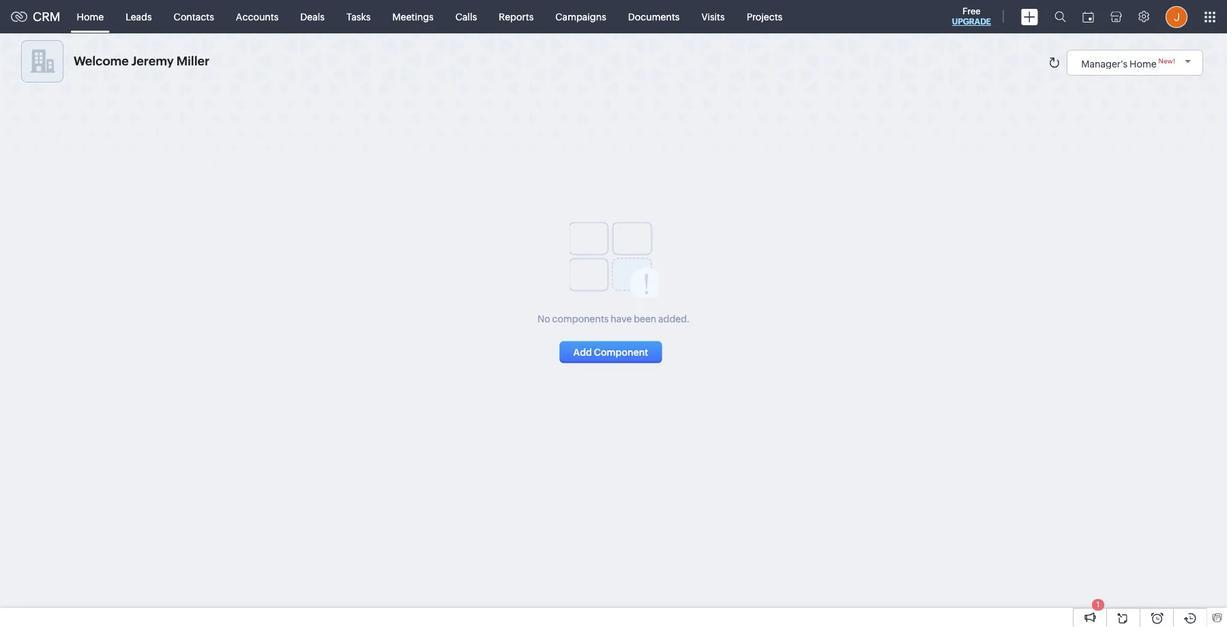 Task type: describe. For each thing, give the bounding box(es) containing it.
welcome
[[74, 54, 129, 68]]

miller
[[177, 54, 210, 68]]

search element
[[1047, 0, 1075, 33]]

components
[[552, 314, 609, 325]]

projects link
[[736, 0, 794, 33]]

reports link
[[488, 0, 545, 33]]

add component
[[574, 347, 649, 358]]

add
[[574, 347, 592, 358]]

contacts link
[[163, 0, 225, 33]]

deals link
[[290, 0, 336, 33]]

profile element
[[1158, 0, 1196, 33]]

leads
[[126, 11, 152, 22]]

contacts
[[174, 11, 214, 22]]

documents
[[628, 11, 680, 22]]

crm link
[[11, 10, 60, 24]]

calendar image
[[1083, 11, 1095, 22]]

leads link
[[115, 0, 163, 33]]

0 horizontal spatial home
[[77, 11, 104, 22]]

campaigns
[[556, 11, 607, 22]]

tasks
[[347, 11, 371, 22]]

home inside manager's home new!
[[1130, 58, 1157, 69]]

meetings link
[[382, 0, 445, 33]]

accounts link
[[225, 0, 290, 33]]

jeremy
[[131, 54, 174, 68]]

reports
[[499, 11, 534, 22]]

no components have been added.
[[538, 314, 690, 325]]

deals
[[301, 11, 325, 22]]

free upgrade
[[953, 6, 992, 27]]

accounts
[[236, 11, 279, 22]]

projects
[[747, 11, 783, 22]]



Task type: locate. For each thing, give the bounding box(es) containing it.
0 vertical spatial home
[[77, 11, 104, 22]]

tasks link
[[336, 0, 382, 33]]

home
[[77, 11, 104, 22], [1130, 58, 1157, 69]]

create menu element
[[1014, 0, 1047, 33]]

home left new!
[[1130, 58, 1157, 69]]

visits
[[702, 11, 725, 22]]

search image
[[1055, 11, 1067, 23]]

add component button
[[560, 342, 662, 363]]

home link
[[66, 0, 115, 33]]

new!
[[1159, 57, 1176, 65]]

no
[[538, 314, 551, 325]]

1
[[1097, 601, 1100, 609]]

1 vertical spatial home
[[1130, 58, 1157, 69]]

crm
[[33, 10, 60, 24]]

free
[[963, 6, 981, 16]]

welcome jeremy miller
[[74, 54, 210, 68]]

documents link
[[618, 0, 691, 33]]

visits link
[[691, 0, 736, 33]]

home right crm
[[77, 11, 104, 22]]

create menu image
[[1022, 9, 1039, 25]]

calls
[[456, 11, 477, 22]]

calls link
[[445, 0, 488, 33]]

meetings
[[393, 11, 434, 22]]

added.
[[659, 314, 690, 325]]

manager's home new!
[[1082, 57, 1176, 69]]

have
[[611, 314, 632, 325]]

upgrade
[[953, 17, 992, 27]]

1 horizontal spatial home
[[1130, 58, 1157, 69]]

profile image
[[1166, 6, 1188, 28]]

component
[[594, 347, 649, 358]]

campaigns link
[[545, 0, 618, 33]]

been
[[634, 314, 657, 325]]

manager's
[[1082, 58, 1128, 69]]



Task type: vqa. For each thing, say whether or not it's contained in the screenshot.
Welcome Jeremy Miller
yes



